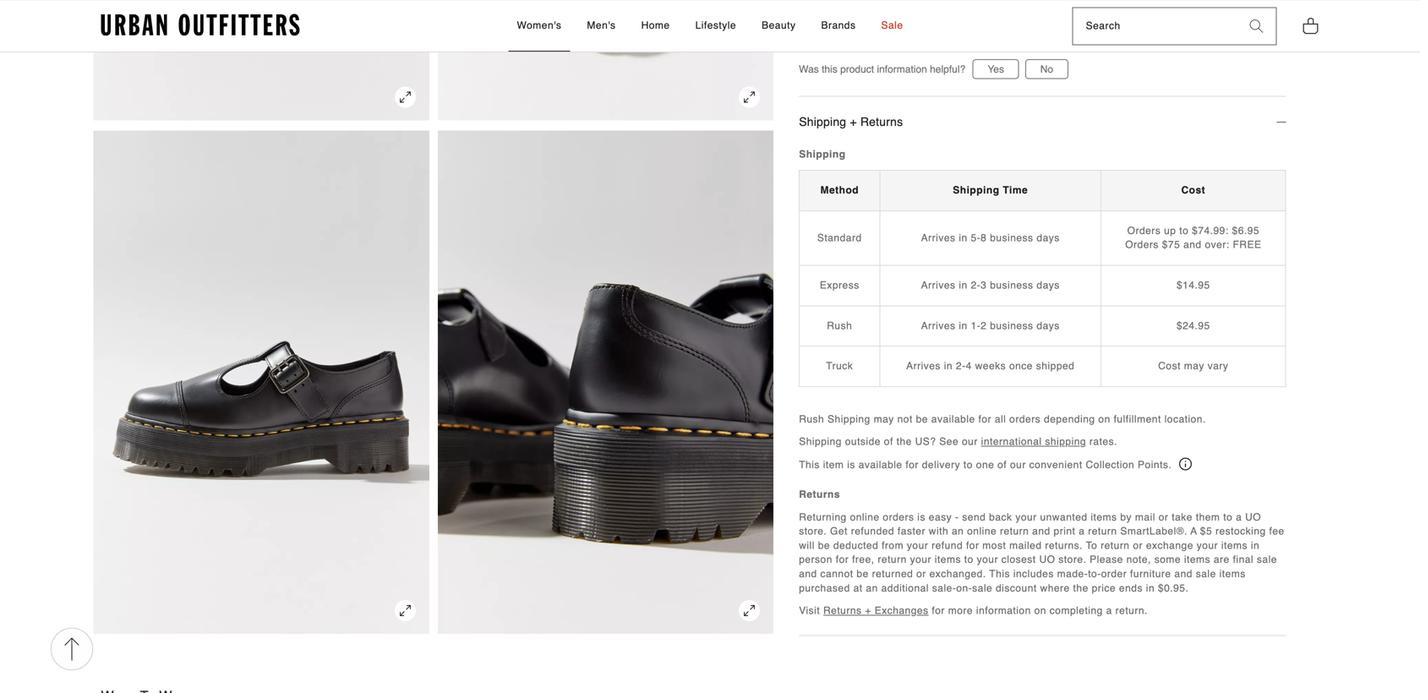 Task type: locate. For each thing, give the bounding box(es) containing it.
women's
[[517, 19, 562, 31]]

shipping + returns
[[799, 115, 903, 129]]

for left all
[[978, 413, 992, 425]]

soles
[[1125, 6, 1151, 18]]

0 horizontal spatial cost
[[1158, 360, 1181, 372]]

2 vertical spatial is
[[917, 511, 926, 523]]

my shopping bag image
[[1302, 16, 1319, 35]]

2 business from the top
[[990, 279, 1033, 291]]

will
[[799, 540, 815, 551]]

0 vertical spatial available
[[931, 413, 975, 425]]

1 horizontal spatial rush
[[827, 320, 852, 332]]

0 horizontal spatial orders
[[883, 511, 914, 523]]

an down "-"
[[952, 525, 964, 537]]

0 horizontal spatial 2-
[[956, 360, 966, 372]]

are inside returning online orders is easy - send back your unwanted items by mail or take them to a uo store. get refunded faster with an online return and print a return smartlabel®. a $5 restocking fee will be deducted from your refund for most mailed returns. to return or exchange your items in person for free, return your items to your closest uo store. please note, some items are final sale and cannot be returned or exchanged. this includes made-to-order furniture and sale items purchased at an additional sale-on-sale discount where the price ends in $0.95.
[[1214, 554, 1230, 566]]

may
[[1184, 360, 1204, 372], [874, 413, 894, 425]]

shipping for shipping outside of the us? see our international shipping rates.
[[799, 436, 842, 448]]

urban outfitters image
[[101, 14, 300, 36]]

available down outside
[[859, 459, 902, 471]]

orders left $75
[[1125, 239, 1159, 251]]

with up dr.
[[799, 0, 821, 4]]

0 vertical spatial orders
[[1009, 413, 1041, 425]]

arrives for arrives in 2-4 weeks once shipped
[[906, 360, 941, 372]]

0 horizontal spatial on
[[1034, 605, 1046, 617]]

2 vertical spatial returns
[[823, 605, 862, 617]]

arrives left 5-
[[921, 232, 956, 244]]

1 days from the top
[[1037, 232, 1060, 244]]

rush up "item"
[[799, 413, 824, 425]]

returns.
[[1045, 540, 1083, 551]]

orders up to $74.99: $6.95 orders $75 and over: free
[[1125, 225, 1262, 251]]

arrives in 5-8 business days
[[921, 232, 1060, 244]]

1 horizontal spatial our
[[1010, 459, 1026, 471]]

0 horizontal spatial of
[[884, 436, 893, 448]]

4
[[966, 360, 972, 372]]

2 horizontal spatial be
[[916, 413, 928, 425]]

this inside popup button
[[799, 459, 820, 471]]

1 horizontal spatial sale
[[1196, 568, 1216, 580]]

unwanted
[[1040, 511, 1088, 523]]

yes button
[[973, 59, 1019, 79]]

0 horizontal spatial +
[[850, 115, 857, 129]]

an
[[952, 525, 964, 537], [866, 582, 878, 594]]

sale up visit returns + exchanges for more information on completing a return.
[[972, 582, 993, 594]]

online down send on the bottom right of the page
[[967, 525, 997, 537]]

+ down the product
[[850, 115, 857, 129]]

business right the 8
[[990, 232, 1033, 244]]

by
[[1120, 511, 1132, 523]]

2
[[981, 320, 987, 332]]

men's link
[[579, 1, 624, 51]]

$75
[[1162, 239, 1180, 251]]

0 vertical spatial cost
[[1181, 184, 1206, 196]]

1 horizontal spatial of
[[998, 459, 1007, 471]]

zoom in image
[[395, 600, 416, 622], [739, 600, 760, 622]]

1 horizontal spatial zoom in image
[[739, 600, 760, 622]]

1 horizontal spatial is
[[859, 6, 867, 18]]

for down craftsmanship.
[[1023, 20, 1036, 32]]

information down sale "link"
[[877, 63, 927, 75]]

zoom in image
[[395, 87, 416, 108], [739, 87, 760, 108]]

2 horizontal spatial a
[[1236, 511, 1242, 523]]

arrives
[[921, 232, 956, 244], [921, 279, 956, 291], [921, 320, 956, 332], [906, 360, 941, 372]]

and
[[1042, 0, 1060, 4], [1154, 6, 1172, 18], [1183, 239, 1202, 251], [1032, 525, 1050, 537], [799, 568, 817, 580], [1174, 568, 1193, 580]]

shipping for shipping + returns
[[799, 115, 846, 129]]

our right see
[[962, 436, 978, 448]]

1 vertical spatial or
[[1133, 540, 1143, 551]]

0 horizontal spatial with
[[799, 0, 821, 4]]

to
[[1086, 540, 1097, 551]]

1 horizontal spatial this
[[989, 568, 1010, 580]]

1 vertical spatial available
[[859, 459, 902, 471]]

includes
[[1013, 568, 1054, 580]]

the down made-
[[1073, 582, 1089, 594]]

1 horizontal spatial 2-
[[971, 279, 981, 291]]

arrives for arrives in 5-8 business days
[[921, 232, 956, 244]]

visit
[[799, 605, 820, 617]]

1 vertical spatial sale
[[1196, 568, 1216, 580]]

business right 2
[[990, 320, 1033, 332]]

their
[[824, 0, 846, 4]]

0 vertical spatial business
[[990, 232, 1033, 244]]

None search field
[[1073, 8, 1237, 44]]

truck
[[826, 360, 853, 372]]

break-
[[1231, 6, 1262, 18]]

points.
[[1138, 459, 1172, 471]]

information
[[877, 63, 927, 75], [976, 605, 1031, 617]]

martens
[[816, 6, 856, 18]]

0 vertical spatial +
[[850, 115, 857, 129]]

shipping time
[[953, 184, 1028, 196]]

for down us?
[[906, 459, 919, 471]]

is
[[859, 6, 867, 18], [847, 459, 855, 471], [917, 511, 926, 523]]

are down premium
[[973, 20, 989, 32]]

outside
[[845, 436, 881, 448]]

in left 4
[[944, 360, 953, 372]]

shipping
[[799, 115, 846, 129], [799, 148, 846, 160], [953, 184, 1000, 196], [828, 413, 870, 425], [799, 436, 842, 448]]

2- up the 1-
[[971, 279, 981, 291]]

are left "final"
[[1214, 554, 1230, 566]]

is right "item"
[[847, 459, 855, 471]]

0 vertical spatial the
[[897, 436, 912, 448]]

0 vertical spatial sale
[[1257, 554, 1277, 566]]

cost down $24.95
[[1158, 360, 1181, 372]]

yes
[[988, 63, 1004, 75]]

return up "please"
[[1101, 540, 1130, 551]]

2 zoom in image from the left
[[739, 87, 760, 108]]

1 horizontal spatial be
[[857, 568, 869, 580]]

collection_points info title image
[[1179, 458, 1192, 470]]

in up "final"
[[1251, 540, 1260, 551]]

2 vertical spatial business
[[990, 320, 1033, 332]]

1 horizontal spatial +
[[865, 605, 871, 617]]

our down international
[[1010, 459, 1026, 471]]

location.
[[1164, 413, 1206, 425]]

purchased
[[799, 582, 850, 594]]

0 vertical spatial of
[[884, 436, 893, 448]]

or up the "smartlabel®."
[[1159, 511, 1169, 523]]

free,
[[852, 554, 875, 566]]

1 horizontal spatial cost
[[1181, 184, 1206, 196]]

1 vertical spatial of
[[998, 459, 1007, 471]]

$24.95
[[1177, 320, 1210, 332]]

made-
[[1057, 568, 1088, 580]]

be right not
[[916, 413, 928, 425]]

an right at
[[866, 582, 878, 594]]

with down iconic
[[1068, 6, 1090, 18]]

dr.
[[799, 6, 813, 18]]

items down refund
[[935, 554, 961, 566]]

0 horizontal spatial or
[[916, 568, 926, 580]]

1 vertical spatial days
[[1037, 279, 1060, 291]]

to up exchanged.
[[964, 554, 974, 566]]

returns down at
[[823, 605, 862, 617]]

days for arrives in 1-2 business days
[[1037, 320, 1060, 332]]

orders inside returning online orders is easy - send back your unwanted items by mail or take them to a uo store. get refunded faster with an online return and print a return smartlabel®. a $5 restocking fee will be deducted from your refund for most mailed returns. to return or exchange your items in person for free, return your items to your closest uo store. please note, some items are final sale and cannot be returned or exchanged. this includes made-to-order furniture and sale items purchased at an additional sale-on-sale discount where the price ends in $0.95.
[[883, 511, 914, 523]]

orders up the international shipping 'link'
[[1009, 413, 1041, 425]]

shipping down this
[[799, 115, 846, 129]]

0 horizontal spatial rush
[[799, 413, 824, 425]]

business for 8
[[990, 232, 1033, 244]]

0 horizontal spatial store.
[[799, 525, 827, 537]]

1 vertical spatial be
[[818, 540, 830, 551]]

uo up restocking
[[1245, 511, 1261, 523]]

items
[[1091, 511, 1117, 523], [1221, 540, 1248, 551], [935, 554, 961, 566], [1184, 554, 1211, 566], [1219, 568, 1246, 580]]

styling,
[[1156, 0, 1191, 4]]

a right print
[[1079, 525, 1085, 537]]

in down maker
[[1262, 6, 1271, 18]]

classic
[[849, 0, 883, 4], [866, 20, 900, 32]]

be down free,
[[857, 568, 869, 580]]

to left one
[[964, 459, 973, 471]]

0 horizontal spatial zoom in image
[[395, 600, 416, 622]]

over:
[[1205, 239, 1230, 251]]

shipping up "item"
[[799, 436, 842, 448]]

0 horizontal spatial information
[[877, 63, 927, 75]]

on down where
[[1034, 605, 1046, 617]]

most
[[982, 540, 1006, 551]]

leather
[[903, 20, 937, 32]]

price
[[1092, 582, 1116, 594]]

a
[[1236, 511, 1242, 523], [1079, 525, 1085, 537], [1106, 605, 1112, 617]]

1 vertical spatial 2-
[[956, 360, 966, 372]]

orders
[[1009, 413, 1041, 425], [883, 511, 914, 523]]

1 vertical spatial +
[[865, 605, 871, 617]]

arrives left 4
[[906, 360, 941, 372]]

shipping up method
[[799, 148, 846, 160]]

0 vertical spatial uo
[[1245, 511, 1261, 523]]

returns down was this product information helpful?
[[860, 115, 903, 129]]

be up person
[[818, 540, 830, 551]]

may left vary
[[1184, 360, 1204, 372]]

0 vertical spatial returns
[[860, 115, 903, 129]]

to right up
[[1179, 225, 1189, 237]]

0 horizontal spatial an
[[866, 582, 878, 594]]

cost up $74.99:
[[1181, 184, 1206, 196]]

0 horizontal spatial online
[[850, 511, 880, 523]]

a left return.
[[1106, 605, 1112, 617]]

on up rates.
[[1098, 413, 1111, 425]]

orders up faster
[[883, 511, 914, 523]]

is inside popup button
[[847, 459, 855, 471]]

a up restocking
[[1236, 511, 1242, 523]]

2 days from the top
[[1037, 279, 1060, 291]]

and right $75
[[1183, 239, 1202, 251]]

1 vertical spatial information
[[976, 605, 1031, 617]]

or up note,
[[1133, 540, 1143, 551]]

this left "item"
[[799, 459, 820, 471]]

fee
[[1269, 525, 1285, 537]]

1 horizontal spatial zoom in image
[[739, 87, 760, 108]]

0 horizontal spatial may
[[874, 413, 894, 425]]

1 vertical spatial this
[[989, 568, 1010, 580]]

2 vertical spatial days
[[1037, 320, 1060, 332]]

items down "final"
[[1219, 568, 1246, 580]]

1 vertical spatial our
[[1010, 459, 1026, 471]]

rush up the truck
[[827, 320, 852, 332]]

on-
[[956, 582, 972, 594]]

days right the 8
[[1037, 232, 1060, 244]]

$14.95
[[1177, 279, 1210, 291]]

0 vertical spatial online
[[850, 511, 880, 523]]

0 horizontal spatial uo
[[1039, 554, 1055, 566]]

0 vertical spatial on
[[1098, 413, 1111, 425]]

store. up made-
[[1059, 554, 1086, 566]]

arrives left 3
[[921, 279, 956, 291]]

restocking
[[1216, 525, 1266, 537]]

the left us?
[[897, 436, 912, 448]]

1 zoom in image from the left
[[395, 600, 416, 622]]

business right 3
[[990, 279, 1033, 291]]

for up cannot
[[836, 554, 849, 566]]

arrives in 1-2 business days
[[921, 320, 1060, 332]]

business for 2
[[990, 320, 1033, 332]]

smartlabel®.
[[1120, 525, 1188, 537]]

information down discount
[[976, 605, 1031, 617]]

+ inside dropdown button
[[850, 115, 857, 129]]

cushy
[[1093, 6, 1122, 18]]

return up mailed
[[1000, 525, 1029, 537]]

and up mailed
[[1032, 525, 1050, 537]]

yellow-
[[886, 0, 920, 4]]

0 vertical spatial 2-
[[971, 279, 981, 291]]

time
[[1003, 184, 1028, 196]]

1 vertical spatial rush
[[799, 413, 824, 425]]

shipping up outside
[[828, 413, 870, 425]]

0 vertical spatial or
[[1159, 511, 1169, 523]]

orders
[[1127, 225, 1161, 237], [1125, 239, 1159, 251]]

1 vertical spatial returns
[[799, 488, 840, 500]]

2 vertical spatial sale
[[972, 582, 993, 594]]

returns up returning
[[799, 488, 840, 500]]

3 days from the top
[[1037, 320, 1060, 332]]

shipping left time
[[953, 184, 1000, 196]]

sale right "final"
[[1257, 554, 1277, 566]]

to up restocking
[[1223, 511, 1233, 523]]

for left more
[[932, 605, 945, 617]]

be
[[916, 413, 928, 425], [818, 540, 830, 551], [857, 568, 869, 580]]

store. up will
[[799, 525, 827, 537]]

2 zoom in image from the left
[[739, 600, 760, 622]]

completing
[[1050, 605, 1103, 617]]

available inside popup button
[[859, 459, 902, 471]]

back
[[989, 511, 1012, 523]]

sale-
[[932, 582, 956, 594]]

iconic
[[1064, 0, 1092, 4]]

available up see
[[931, 413, 975, 425]]

online up refunded
[[850, 511, 880, 523]]

0 vertical spatial our
[[962, 436, 978, 448]]

1 vertical spatial store.
[[1059, 554, 1086, 566]]

2 vertical spatial or
[[916, 568, 926, 580]]

shipping inside dropdown button
[[799, 115, 846, 129]]

days up shipped
[[1037, 320, 1060, 332]]

2 vertical spatial be
[[857, 568, 869, 580]]

0 vertical spatial days
[[1037, 232, 1060, 244]]

premium
[[947, 6, 990, 18]]

0 vertical spatial an
[[952, 525, 964, 537]]

+ left exchanges
[[865, 605, 871, 617]]

orders left up
[[1127, 225, 1161, 237]]

0 horizontal spatial available
[[859, 459, 902, 471]]

1 horizontal spatial may
[[1184, 360, 1204, 372]]

1 horizontal spatial on
[[1098, 413, 1111, 425]]

please
[[1090, 554, 1123, 566]]

1 horizontal spatial with
[[1068, 6, 1090, 18]]

1 vertical spatial are
[[1214, 554, 1230, 566]]

this inside returning online orders is easy - send back your unwanted items by mail or take them to a uo store. get refunded faster with an online return and print a return smartlabel®. a $5 restocking fee will be deducted from your refund for most mailed returns. to return or exchange your items in person for free, return your items to your closest uo store. please note, some items are final sale and cannot be returned or exchanged. this includes made-to-order furniture and sale items purchased at an additional sale-on-sale discount where the price ends in $0.95.
[[989, 568, 1010, 580]]

8
[[981, 232, 987, 244]]

in left 5-
[[959, 232, 968, 244]]

1 zoom in image from the left
[[395, 87, 416, 108]]

returning online orders is easy - send back your unwanted items by mail or take them to a uo store. get refunded faster with an online return and print a return smartlabel®. a $5 restocking fee will be deducted from your refund for most mailed returns. to return or exchange your items in person for free, return your items to your closest uo store. please note, some items are final sale and cannot be returned or exchanged. this includes made-to-order furniture and sale items purchased at an additional sale-on-sale discount where the price ends in $0.95.
[[799, 511, 1285, 594]]

0 horizontal spatial a
[[1079, 525, 1085, 537]]

arrives in 2-3 business days
[[921, 279, 1060, 291]]

0 vertical spatial classic
[[849, 0, 883, 4]]

sale down $5
[[1196, 568, 1216, 580]]

1 horizontal spatial online
[[967, 525, 997, 537]]

2 horizontal spatial is
[[917, 511, 926, 523]]

shipping for shipping
[[799, 148, 846, 160]]

1 horizontal spatial a
[[1106, 605, 1112, 617]]

1 business from the top
[[990, 232, 1033, 244]]

of right one
[[998, 459, 1007, 471]]

0 horizontal spatial is
[[847, 459, 855, 471]]

items down a in the bottom right of the page
[[1184, 554, 1211, 566]]

mailed
[[1009, 540, 1042, 551]]

uo
[[1245, 511, 1261, 523], [1039, 554, 1055, 566]]

shipped
[[1036, 360, 1075, 372]]

store.
[[799, 525, 827, 537], [1059, 554, 1086, 566]]

lifers,
[[992, 20, 1020, 32]]

in
[[1262, 6, 1271, 18], [959, 232, 968, 244], [959, 279, 968, 291], [959, 320, 968, 332], [944, 360, 953, 372], [1251, 540, 1260, 551], [1146, 582, 1155, 594]]

return
[[1000, 525, 1029, 537], [1088, 525, 1117, 537], [1101, 540, 1130, 551], [878, 554, 907, 566]]

this up discount
[[989, 568, 1010, 580]]

is up faster
[[917, 511, 926, 523]]

and up the $0.95.
[[1174, 568, 1193, 580]]

2-
[[971, 279, 981, 291], [956, 360, 966, 372]]

get
[[830, 525, 848, 537]]

days for arrives in 5-8 business days
[[1037, 232, 1060, 244]]

may left not
[[874, 413, 894, 425]]

this
[[822, 63, 838, 75]]

is up these at the right top
[[859, 6, 867, 18]]

in left the 1-
[[959, 320, 968, 332]]

3 business from the top
[[990, 320, 1033, 332]]

0 horizontal spatial this
[[799, 459, 820, 471]]

0 vertical spatial is
[[859, 6, 867, 18]]

1 horizontal spatial the
[[1073, 582, 1089, 594]]

1 vertical spatial online
[[967, 525, 997, 537]]

exchanged.
[[930, 568, 986, 580]]

international
[[981, 436, 1042, 448]]

1 horizontal spatial orders
[[1009, 413, 1041, 425]]

uo up includes
[[1039, 554, 1055, 566]]

dr. martens bethan leather platform oxford image
[[93, 0, 429, 121]]



Task type: vqa. For each thing, say whether or not it's contained in the screenshot.


Task type: describe. For each thing, give the bounding box(es) containing it.
sure.
[[1039, 20, 1064, 32]]

standard
[[817, 232, 862, 244]]

all
[[995, 413, 1006, 425]]

dr. martens bethan leather platform oxford #3 image
[[438, 131, 774, 634]]

0 horizontal spatial our
[[962, 436, 978, 448]]

dr. martens bethan leather platform oxford #2 image
[[93, 131, 429, 634]]

days for arrives in 2-3 business days
[[1037, 279, 1060, 291]]

arrives for arrives in 1-2 business days
[[921, 320, 956, 332]]

1 horizontal spatial an
[[952, 525, 964, 537]]

in down furniture
[[1146, 582, 1155, 594]]

return up returned
[[878, 554, 907, 566]]

0 vertical spatial a
[[1236, 511, 1242, 523]]

this item is available for delivery to one of our convenient collection points.
[[799, 459, 1175, 471]]

our inside popup button
[[1010, 459, 1026, 471]]

are inside with their classic yellow-stitched bouncing soles, and iconic '90s grunge styling, british boot-maker dr. martens is known for ultra-premium craftsmanship. with cushy soles and mandatory break-in period, these classic leather goods are lifers, for sure.
[[973, 20, 989, 32]]

no button
[[1025, 59, 1068, 79]]

0 horizontal spatial the
[[897, 436, 912, 448]]

this item is available for delivery to one of our convenient collection points. button
[[799, 458, 1192, 471]]

cost for cost
[[1181, 184, 1206, 196]]

1 vertical spatial an
[[866, 582, 878, 594]]

discount
[[996, 582, 1037, 594]]

beauty
[[762, 19, 796, 31]]

of inside popup button
[[998, 459, 1007, 471]]

soles,
[[1010, 0, 1039, 4]]

shipping for shipping time
[[953, 184, 1000, 196]]

items left by
[[1091, 511, 1117, 523]]

zoom in image for dr. martens bethan leather platform oxford image
[[395, 87, 416, 108]]

and down styling,
[[1154, 6, 1172, 18]]

dr. martens bethan leather platform oxford #1 image
[[438, 0, 774, 121]]

order
[[1101, 568, 1127, 580]]

1 vertical spatial orders
[[1125, 239, 1159, 251]]

free
[[1233, 239, 1262, 251]]

in left 3
[[959, 279, 968, 291]]

easy
[[929, 511, 952, 523]]

search image
[[1250, 19, 1263, 33]]

furniture
[[1130, 568, 1171, 580]]

sale
[[881, 19, 903, 31]]

cannot
[[820, 568, 853, 580]]

1 vertical spatial classic
[[866, 20, 900, 32]]

faster
[[898, 525, 926, 537]]

refund
[[932, 540, 963, 551]]

1 vertical spatial may
[[874, 413, 894, 425]]

rush for rush shipping may not be available for all orders depending on fulfillment location.
[[799, 413, 824, 425]]

to inside orders up to $74.99: $6.95 orders $75 and over: free
[[1179, 225, 1189, 237]]

a
[[1191, 525, 1197, 537]]

0 vertical spatial orders
[[1127, 225, 1161, 237]]

1 horizontal spatial uo
[[1245, 511, 1261, 523]]

for inside popup button
[[906, 459, 919, 471]]

beauty link
[[753, 1, 804, 51]]

returning
[[799, 511, 847, 523]]

these
[[836, 20, 863, 32]]

international shipping link
[[981, 436, 1086, 448]]

maker
[[1254, 0, 1284, 4]]

refunded
[[851, 525, 894, 537]]

and down person
[[799, 568, 817, 580]]

lifestyle
[[695, 19, 736, 31]]

0 vertical spatial with
[[799, 0, 821, 4]]

visit returns + exchanges for more information on completing a return.
[[799, 605, 1148, 617]]

1-
[[971, 320, 981, 332]]

is inside returning online orders is easy - send back your unwanted items by mail or take them to a uo store. get refunded faster with an online return and print a return smartlabel®. a $5 restocking fee will be deducted from your refund for most mailed returns. to return or exchange your items in person for free, return your items to your closest uo store. please note, some items are final sale and cannot be returned or exchanged. this includes made-to-order furniture and sale items purchased at an additional sale-on-sale discount where the price ends in $0.95.
[[917, 511, 926, 523]]

stitched
[[920, 0, 959, 4]]

2- for 3
[[971, 279, 981, 291]]

0 vertical spatial may
[[1184, 360, 1204, 372]]

1 vertical spatial a
[[1079, 525, 1085, 537]]

zoom in image for dr. martens bethan leather platform oxford #3 image
[[739, 600, 760, 622]]

$0.95.
[[1158, 582, 1189, 594]]

3
[[981, 279, 987, 291]]

up
[[1164, 225, 1176, 237]]

express
[[820, 279, 859, 291]]

'90s
[[1095, 0, 1115, 4]]

5-
[[971, 232, 981, 244]]

mandatory
[[1176, 6, 1227, 18]]

returns inside dropdown button
[[860, 115, 903, 129]]

2 horizontal spatial sale
[[1257, 554, 1277, 566]]

exchanges
[[875, 605, 929, 617]]

rush shipping may not be available for all orders depending on fulfillment location.
[[799, 413, 1206, 425]]

1 horizontal spatial store.
[[1059, 554, 1086, 566]]

0 horizontal spatial be
[[818, 540, 830, 551]]

returns + exchanges link
[[823, 605, 929, 617]]

item
[[823, 459, 844, 471]]

collection
[[1086, 459, 1135, 471]]

women's link
[[508, 1, 570, 51]]

main navigation element
[[365, 1, 1055, 51]]

no
[[1040, 63, 1053, 75]]

1 vertical spatial uo
[[1039, 554, 1055, 566]]

and up sure.
[[1042, 0, 1060, 4]]

shipping
[[1045, 436, 1086, 448]]

to inside this item is available for delivery to one of our convenient collection points. popup button
[[964, 459, 973, 471]]

for down yellow-
[[905, 6, 918, 18]]

known
[[871, 6, 902, 18]]

for left most
[[966, 540, 979, 551]]

items down restocking
[[1221, 540, 1248, 551]]

2- for 4
[[956, 360, 966, 372]]

boot-
[[1228, 0, 1254, 4]]

see
[[939, 436, 959, 448]]

home
[[641, 19, 670, 31]]

once
[[1009, 360, 1033, 372]]

more
[[948, 605, 973, 617]]

the inside returning online orders is easy - send back your unwanted items by mail or take them to a uo store. get refunded faster with an online return and print a return smartlabel®. a $5 restocking fee will be deducted from your refund for most mailed returns. to return or exchange your items in person for free, return your items to your closest uo store. please note, some items are final sale and cannot be returned or exchanged. this includes made-to-order furniture and sale items purchased at an additional sale-on-sale discount where the price ends in $0.95.
[[1073, 582, 1089, 594]]

arrives for arrives in 2-3 business days
[[921, 279, 956, 291]]

one
[[976, 459, 994, 471]]

not
[[897, 413, 913, 425]]

1 horizontal spatial available
[[931, 413, 975, 425]]

1 horizontal spatial information
[[976, 605, 1031, 617]]

return up "to"
[[1088, 525, 1117, 537]]

1 vertical spatial with
[[1068, 6, 1090, 18]]

lifestyle link
[[687, 1, 745, 51]]

sale link
[[873, 1, 912, 51]]

take
[[1172, 511, 1193, 523]]

cost for cost may vary
[[1158, 360, 1181, 372]]

weeks
[[975, 360, 1006, 372]]

business for 3
[[990, 279, 1033, 291]]

print
[[1054, 525, 1076, 537]]

was this product information helpful?
[[799, 63, 966, 75]]

$5
[[1200, 525, 1212, 537]]

deducted
[[833, 540, 878, 551]]

note,
[[1127, 554, 1151, 566]]

0 vertical spatial be
[[916, 413, 928, 425]]

depending
[[1044, 413, 1095, 425]]

craftsmanship.
[[993, 6, 1065, 18]]

brands link
[[813, 1, 864, 51]]

additional
[[881, 582, 929, 594]]

in inside with their classic yellow-stitched bouncing soles, and iconic '90s grunge styling, british boot-maker dr. martens is known for ultra-premium craftsmanship. with cushy soles and mandatory break-in period, these classic leather goods are lifers, for sure.
[[1262, 6, 1271, 18]]

delivery
[[922, 459, 960, 471]]

mail
[[1135, 511, 1155, 523]]

Search text field
[[1073, 8, 1237, 44]]

is inside with their classic yellow-stitched bouncing soles, and iconic '90s grunge styling, british boot-maker dr. martens is known for ultra-premium craftsmanship. with cushy soles and mandatory break-in period, these classic leather goods are lifers, for sure.
[[859, 6, 867, 18]]

and inside orders up to $74.99: $6.95 orders $75 and over: free
[[1183, 239, 1202, 251]]

with their classic yellow-stitched bouncing soles, and iconic '90s grunge styling, british boot-maker dr. martens is known for ultra-premium craftsmanship. with cushy soles and mandatory break-in period, these classic leather goods are lifers, for sure.
[[799, 0, 1284, 32]]

exchange
[[1146, 540, 1193, 551]]

zoom in image for dr. martens bethan leather platform oxford #1 image
[[739, 87, 760, 108]]

zoom in image for dr. martens bethan leather platform oxford #2 image
[[395, 600, 416, 622]]

grunge
[[1118, 0, 1153, 4]]

to-
[[1088, 568, 1101, 580]]

cost may vary
[[1158, 360, 1229, 372]]

goods
[[940, 20, 970, 32]]

us?
[[915, 436, 936, 448]]

0 vertical spatial store.
[[799, 525, 827, 537]]

1 vertical spatial on
[[1034, 605, 1046, 617]]

rush for rush
[[827, 320, 852, 332]]

return.
[[1116, 605, 1148, 617]]



